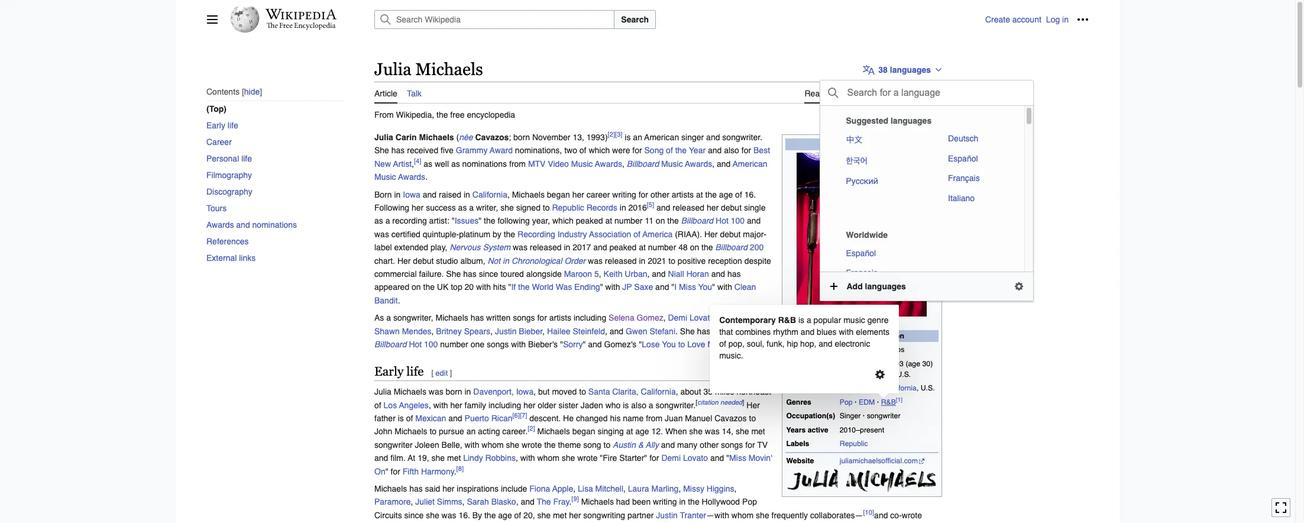 Task type: describe. For each thing, give the bounding box(es) containing it.
born in iowa and raised in california
[[375, 190, 508, 199]]

. down appeared
[[398, 296, 400, 305]]

she down juliet simms "link"
[[426, 510, 439, 520]]

, inside the november 13, 1993 (age 30) davenport, iowa , u.s.
[[893, 370, 895, 379]]

american music awards link
[[375, 159, 768, 182]]

the free encyclopedia image
[[267, 22, 336, 30]]

" inside '" for fifth harmony . [8]'
[[386, 467, 389, 476]]

35
[[704, 387, 713, 397]]

frequently
[[772, 510, 808, 520]]

about
[[681, 387, 702, 397]]

mtv
[[528, 159, 546, 169]]

19,
[[418, 453, 429, 463]]

[ inside los angeles , with her family including her older sister jaden who is also a songwriter. [ citation needed ]
[[696, 398, 698, 406]]

and inside is an american singer and songwriter. she has received five
[[707, 133, 720, 142]]

her up republic records link
[[573, 190, 585, 199]]

edm
[[859, 398, 875, 407]]

48
[[679, 243, 688, 252]]

she down manuel
[[690, 427, 703, 436]]

0 vertical spatial hot
[[716, 216, 729, 226]]

movin'
[[749, 453, 773, 463]]

gomez
[[637, 313, 664, 323]]

in down industry
[[564, 243, 571, 252]]

she inside was released in 2021 to positive reception despite commercial failure. she has since toured alongside
[[446, 269, 461, 279]]

0 vertical spatial demi lovato link
[[668, 313, 715, 323]]

lindy
[[463, 453, 483, 463]]

number inside as a songwriter, michaels has written songs for artists including selena gomez , demi lovato fifth harmony , shawn mendes , britney spears , justin bieber , hailee steinfeld , and gwen stefani . she has earned two billboard hot 100 number one songs with bieber's " sorry " and gomez's " lose you to love me ".
[[440, 340, 469, 349]]

her left family on the left bottom of the page
[[451, 400, 463, 410]]

was inside was released in 2021 to positive reception despite commercial failure. she has since toured alongside
[[588, 256, 603, 265]]

miles
[[715, 387, 735, 397]]

has up spears
[[471, 313, 484, 323]]

create
[[986, 15, 1011, 24]]

michaels in 2017
[[835, 318, 890, 326]]

in up family on the left bottom of the page
[[465, 387, 471, 397]]

italiano
[[949, 193, 975, 203]]

contemporary r&b
[[720, 315, 796, 325]]

中文 link
[[842, 129, 913, 151]]

cavazos inside descent. he changed his name from juan manuel cavazos to john michaels to pursue an acting career.
[[715, 414, 747, 423]]

0 vertical spatial fifth harmony link
[[719, 313, 771, 323]]

michaels inside michaels had been writing in the hollywood pop circuits since she was 16. by the age of 20, she met her songwriting partner
[[581, 497, 614, 507]]

0 horizontal spatial [
[[432, 369, 434, 378]]

the inside , michaels began her career writing for other artists at the age of 16. following her success as a writer, she signed to
[[706, 190, 717, 199]]

한국어 link
[[842, 151, 913, 171]]

at inside michaels began singing at age 12. when she was 14, she met songwriter joleen belle, with whom she wrote the theme song to
[[626, 427, 633, 436]]

michaels in 2017 image
[[797, 153, 928, 317]]

julia michaels main content
[[370, 53, 1089, 523]]

michaels up angeles
[[394, 387, 427, 397]]

0 vertical spatial español
[[949, 154, 978, 163]]

1 vertical spatial born
[[446, 387, 463, 397]]

fullscreen image
[[1276, 502, 1288, 514]]

2017 inside nervous system was released in 2017 and peaked at number 48 on the billboard 200 chart. her debut studio album, not in chronological order
[[573, 243, 591, 252]]

1 vertical spatial français link
[[842, 263, 922, 282]]

links
[[239, 253, 256, 263]]

0 vertical spatial name
[[806, 346, 825, 354]]

0 horizontal spatial california
[[473, 190, 508, 199]]

with down keith
[[606, 282, 620, 292]]

tours link
[[207, 200, 345, 217]]

julia for michaels
[[375, 133, 393, 142]]

following
[[375, 203, 410, 212]]

debut inside nervous system was released in 2017 and peaked at number 48 on the billboard 200 chart. her debut studio album, not in chronological order
[[413, 256, 434, 265]]

" inside the and released her debut single as a recording artist: "
[[452, 216, 455, 226]]

2 vertical spatial iowa
[[516, 387, 534, 397]]

中文
[[846, 134, 863, 146]]

2 horizontal spatial cavazos
[[877, 346, 905, 354]]

julia michaels for information
[[832, 139, 893, 149]]

to down mexican link
[[430, 427, 437, 436]]

began inside , michaels began her career writing for other artists at the age of 16. following her success as a writer, she signed to
[[547, 190, 570, 199]]

in right born
[[394, 190, 401, 199]]

acting
[[478, 427, 500, 436]]

wrote inside and co-wrote
[[902, 510, 923, 520]]

billboard up (riaa).
[[681, 216, 714, 226]]

association
[[589, 229, 632, 239]]

languages for add languages
[[865, 282, 906, 291]]

album,
[[461, 256, 486, 265]]

other inside , michaels began her career writing for other artists at the age of 16. following her success as a writer, she signed to
[[651, 190, 670, 199]]

0 vertical spatial [2] link
[[608, 130, 615, 139]]

by
[[473, 510, 482, 520]]

john
[[375, 427, 393, 436]]

as inside the and released her debut single as a recording artist: "
[[375, 216, 383, 226]]

songwriter. inside is an american singer and songwriter. she has received five
[[723, 133, 763, 142]]

pop inside michaels had been writing in the hollywood pop circuits since she was 16. by the age of 20, she met her songwriting partner
[[743, 497, 757, 507]]

julia up 한국어
[[832, 139, 852, 149]]

as
[[375, 313, 384, 323]]

1 horizontal spatial santa clarita, california link
[[840, 384, 917, 393]]

1 horizontal spatial whom
[[538, 453, 560, 463]]

whom inside michaels began singing at age 12. when she was 14, she met songwriter joleen belle, with whom she wrote the theme song to
[[482, 440, 504, 450]]

r&b inside r&b [1]
[[881, 398, 896, 407]]

her inside her father is of
[[747, 400, 760, 410]]

reception
[[708, 256, 742, 265]]

2 horizontal spatial california
[[886, 384, 917, 393]]

her inside (riaa). her debut major- label extended play,
[[705, 229, 718, 239]]

with inside michaels began singing at age 12. when she was 14, she met songwriter joleen belle, with whom she wrote the theme song to
[[465, 440, 480, 450]]

single
[[744, 203, 766, 212]]

mexican link
[[416, 414, 446, 423]]

julia for cavazos
[[840, 346, 855, 354]]

has inside is an american singer and songwriter. she has received five
[[392, 146, 405, 155]]

[1] link
[[896, 396, 903, 403]]

her down iowa link
[[412, 203, 424, 212]]

1 vertical spatial wrote
[[578, 453, 598, 463]]

the up (riaa).
[[668, 216, 679, 226]]

. up born in iowa and raised in california
[[426, 172, 428, 182]]

awards down grammy award nominations, two of which were for song of the year and also for
[[595, 159, 622, 169]]

davenport, inside the november 13, 1993 (age 30) davenport, iowa , u.s.
[[840, 370, 876, 379]]

hot inside as a songwriter, michaels has written songs for artists including selena gomez , demi lovato fifth harmony , shawn mendes , britney spears , justin bieber , hailee steinfeld , and gwen stefani . she has earned two billboard hot 100 number one songs with bieber's " sorry " and gomez's " lose you to love me ".
[[409, 340, 422, 349]]

november inside the november 13, 1993 (age 30) davenport, iowa , u.s.
[[840, 359, 874, 368]]

in up elements
[[866, 318, 872, 326]]

artist
[[393, 159, 412, 169]]

in right not
[[503, 256, 509, 265]]

keith urban link
[[604, 269, 648, 279]]

which for of
[[589, 146, 610, 155]]

the left free
[[437, 110, 448, 119]]

0 horizontal spatial español
[[846, 248, 876, 258]]

was inside michaels had been writing in the hollywood pop circuits since she was 16. by the age of 20, she met her songwriting partner
[[442, 510, 457, 520]]

from
[[375, 110, 394, 119]]

13, inside the november 13, 1993 (age 30) davenport, iowa , u.s.
[[876, 359, 886, 368]]

1 vertical spatial davenport,
[[474, 387, 514, 397]]

appeared
[[375, 282, 410, 292]]

at up "association"
[[606, 216, 613, 226]]

0 vertical spatial davenport, iowa link
[[840, 370, 893, 379]]

the inside michaels began singing at age 12. when she was 14, she met songwriter joleen belle, with whom she wrote the theme song to
[[544, 440, 556, 450]]

0 horizontal spatial clarita,
[[613, 387, 639, 397]]

puerto rican link
[[465, 414, 513, 423]]

lisa
[[578, 484, 593, 493]]

saxe
[[634, 282, 653, 292]]

songwriter. inside los angeles , with her family including her older sister jaden who is also a songwriter. [ citation needed ]
[[656, 400, 696, 410]]

the right if
[[518, 282, 530, 292]]

1 horizontal spatial music
[[571, 159, 593, 169]]

français for right the français "link"
[[949, 173, 980, 183]]

michaels up background
[[835, 318, 864, 326]]

and inside the and was certified quintuple-platinum by the
[[747, 216, 761, 226]]

tv
[[758, 440, 768, 450]]

from inside descent. he changed his name from juan manuel cavazos to john michaels to pursue an acting career.
[[646, 414, 663, 423]]

sorry
[[563, 340, 583, 349]]

nominations inside , [4] as well as nominations from mtv video music awards , billboard music awards , and
[[462, 159, 507, 169]]

1 horizontal spatial california
[[641, 387, 676, 397]]

she inside as a songwriter, michaels has written songs for artists including selena gomez , demi lovato fifth harmony , shawn mendes , britney spears , justin bieber , hailee steinfeld , and gwen stefani . she has earned two billboard hot 100 number one songs with bieber's " sorry " and gomez's " lose you to love me ".
[[680, 326, 695, 336]]

edit
[[834, 89, 849, 98]]

1 horizontal spatial number
[[615, 216, 643, 226]]

lovato inside as a songwriter, michaels has written songs for artists including selena gomez , demi lovato fifth harmony , shawn mendes , britney spears , justin bieber , hailee steinfeld , and gwen stefani . she has earned two billboard hot 100 number one songs with bieber's " sorry " and gomez's " lose you to love me ".
[[690, 313, 715, 323]]

she down the
[[538, 510, 551, 520]]

lose
[[642, 340, 660, 349]]

life for personal life "link" on the left top of page
[[242, 154, 252, 164]]

for right were
[[633, 146, 642, 155]]

1 horizontal spatial français link
[[944, 169, 1015, 188]]

languages for suggested languages
[[891, 116, 932, 125]]

, inside los angeles , with her family including her older sister jaden who is also a songwriter. [ citation needed ]
[[429, 400, 431, 410]]

hits
[[493, 282, 506, 292]]

has up love
[[697, 326, 711, 336]]

0 vertical spatial pop
[[840, 398, 853, 407]]

love
[[688, 340, 706, 349]]

1 vertical spatial lovato
[[683, 453, 708, 463]]

0 vertical spatial r&b
[[779, 315, 796, 325]]

to up jaden
[[579, 387, 586, 397]]

and has appeared on the uk top 20 with hits "
[[375, 269, 741, 292]]

and inside and has appeared on the uk top 20 with hits "
[[712, 269, 725, 279]]

carin for cavazos
[[857, 346, 875, 354]]

for down 'ally'
[[650, 453, 659, 463]]

13, inside the julia carin michaels ( née cavazos ; born november 13, 1993) [2] [3]
[[573, 133, 585, 142]]

11
[[645, 216, 654, 226]]

0 vertical spatial two
[[565, 146, 577, 155]]

cavazos inside the julia carin michaels ( née cavazos ; born november 13, 1993) [2] [3]
[[475, 133, 509, 142]]

her up [7] link
[[524, 400, 536, 410]]

life for early life link
[[228, 121, 238, 130]]

français for the bottom the français "link"
[[846, 268, 878, 277]]

birth
[[787, 346, 804, 354]]

is a popular music genre that combines rhythm and blues with elements of pop, soul, funk, hip hop, and electronic music.
[[720, 315, 890, 360]]

in right raised
[[464, 190, 470, 199]]

juliamichaelsofficial .com
[[840, 457, 918, 465]]

justin tranter link
[[656, 510, 707, 520]]

discography
[[207, 187, 253, 197]]

age inside michaels had been writing in the hollywood pop circuits since she was 16. by the age of 20, she met her songwriting partner
[[498, 510, 512, 520]]

awards down year
[[685, 159, 713, 169]]

1 vertical spatial demi
[[662, 453, 681, 463]]

songwriter inside michaels began singing at age 12. when she was 14, she met songwriter joleen belle, with whom she wrote the theme song to
[[375, 440, 413, 450]]

november inside the julia carin michaels ( née cavazos ; born november 13, 1993) [2] [3]
[[533, 133, 571, 142]]

1 horizontal spatial clarita,
[[861, 384, 884, 393]]

julia michaels for wikipedia,
[[375, 60, 483, 79]]

was down edit
[[429, 387, 444, 397]]

bandit
[[375, 296, 398, 305]]

한국어
[[846, 156, 868, 166]]

met inside michaels had been writing in the hollywood pop circuits since she was 16. by the age of 20, she met her songwriting partner
[[553, 510, 567, 520]]

1 vertical spatial 2017
[[874, 318, 890, 326]]

to inside as a songwriter, michaels has written songs for artists including selena gomez , demi lovato fifth harmony , shawn mendes , britney spears , justin bieber , hailee steinfeld , and gwen stefani . she has earned two billboard hot 100 number one songs with bieber's " sorry " and gomez's " lose you to love me ".
[[679, 340, 685, 349]]

as right well
[[451, 159, 460, 169]]

[10] link
[[864, 508, 875, 517]]

simms
[[437, 497, 462, 507]]

michaels up the 한국어 link
[[855, 139, 893, 149]]

log
[[1047, 15, 1060, 24]]

play,
[[431, 243, 448, 252]]

1 vertical spatial davenport, iowa link
[[474, 387, 534, 397]]

peaked inside nervous system was released in 2017 and peaked at number 48 on the billboard 200 chart. her debut studio album, not in chronological order
[[610, 243, 637, 252]]

language progressive image
[[863, 64, 875, 76]]

michaels inside , michaels began her career writing for other artists at the age of 16. following her success as a writer, she signed to
[[512, 190, 545, 199]]

article
[[375, 89, 398, 98]]

also for is
[[632, 400, 647, 410]]

0 vertical spatial you
[[699, 282, 713, 292]]

needed
[[721, 398, 743, 406]]

(riaa). her debut major- label extended play,
[[375, 229, 767, 252]]

commercial
[[375, 269, 417, 279]]

music
[[844, 315, 866, 325]]

michaels inside michaels began singing at age 12. when she was 14, she met songwriter joleen belle, with whom she wrote the theme song to
[[538, 427, 570, 436]]

1 vertical spatial songs
[[487, 340, 509, 349]]

née link
[[459, 133, 473, 142]]

michaels up talk link
[[416, 60, 483, 79]]

the inside and has appeared on the uk top 20 with hits "
[[423, 282, 435, 292]]

you inside as a songwriter, michaels has written songs for artists including selena gomez , demi lovato fifth harmony , shawn mendes , britney spears , justin bieber , hailee steinfeld , and gwen stefani . she has earned two billboard hot 100 number one songs with bieber's " sorry " and gomez's " lose you to love me ".
[[662, 340, 676, 349]]

with inside los angeles , with her family including her older sister jaden who is also a songwriter. [ citation needed ]
[[434, 400, 448, 410]]

to inside , michaels began her career writing for other artists at the age of 16. following her success as a writer, she signed to
[[543, 203, 550, 212]]

[3]
[[615, 130, 623, 139]]

i
[[675, 282, 677, 292]]

wikipedia image
[[266, 9, 337, 20]]

Search search field
[[360, 10, 986, 29]]

best new artist
[[375, 146, 770, 169]]

0 horizontal spatial santa
[[589, 387, 610, 397]]

[7] link
[[520, 411, 527, 420]]

1 vertical spatial fifth harmony link
[[403, 467, 455, 476]]

. inside as a songwriter, michaels has written songs for artists including selena gomez , demi lovato fifth harmony , shawn mendes , britney spears , justin bieber , hailee steinfeld , and gwen stefani . she has earned two billboard hot 100 number one songs with bieber's " sorry " and gomez's " lose you to love me ".
[[676, 326, 678, 336]]

1 vertical spatial nominations
[[252, 220, 297, 230]]

Search for a language text field
[[846, 83, 1021, 102]]

in inside republic records in 2016 [5]
[[620, 203, 626, 212]]

released inside nervous system was released in 2017 and peaked at number 48 on the billboard 200 chart. her debut studio album, not in chronological order
[[530, 243, 562, 252]]

singer
[[840, 412, 861, 420]]

was released in 2021 to positive reception despite commercial failure. she has since toured alongside
[[375, 256, 772, 279]]

from wikipedia, the free encyclopedia
[[375, 110, 515, 119]]

to inside michaels began singing at age 12. when she was 14, she met songwriter joleen belle, with whom she wrote the theme song to
[[604, 440, 611, 450]]

number inside nervous system was released in 2017 and peaked at number 48 on the billboard 200 chart. her debut studio album, not in chronological order
[[648, 243, 677, 252]]

a inside as a songwriter, michaels has written songs for artists including selena gomez , demi lovato fifth harmony , shawn mendes , britney spears , justin bieber , hailee steinfeld , and gwen stefani . she has earned two billboard hot 100 number one songs with bieber's " sorry " and gomez's " lose you to love me ".
[[387, 313, 391, 323]]

she down career.
[[506, 440, 520, 450]]

released for and
[[673, 203, 705, 212]]

1 horizontal spatial 100
[[731, 216, 745, 226]]

julia for was
[[375, 387, 392, 397]]

with right robbins
[[521, 453, 535, 463]]

1 horizontal spatial songs
[[513, 313, 535, 323]]

2 horizontal spatial music
[[662, 159, 683, 169]]

blasko
[[491, 497, 516, 507]]

tools
[[912, 89, 931, 98]]

demi inside as a songwriter, michaels has written songs for artists including selena gomez , demi lovato fifth harmony , shawn mendes , britney spears , justin bieber , hailee steinfeld , and gwen stefani . she has earned two billboard hot 100 number one songs with bieber's " sorry " and gomez's " lose you to love me ".
[[668, 313, 688, 323]]

britney
[[436, 326, 462, 336]]

songwriting
[[584, 510, 626, 520]]

with inside and has appeared on the uk top 20 with hits "
[[476, 282, 491, 292]]

american music awards
[[375, 159, 768, 182]]

recording
[[393, 216, 427, 226]]

view
[[858, 89, 876, 98]]

austin & ally link
[[613, 440, 659, 450]]

michaels inside descent. he changed his name from juan manuel cavazos to john michaels to pursue an acting career.
[[395, 427, 428, 436]]

with inside as a songwriter, michaels has written songs for artists including selena gomez , demi lovato fifth harmony , shawn mendes , britney spears , justin bieber , hailee steinfeld , and gwen stefani . she has earned two billboard hot 100 number one songs with bieber's " sorry " and gomez's " lose you to love me ".
[[511, 340, 526, 349]]

the down writer,
[[484, 216, 496, 226]]

platinum
[[459, 229, 491, 239]]

as inside , michaels began her career writing for other artists at the age of 16. following her success as a writer, she signed to
[[458, 203, 467, 212]]

awards inside american music awards
[[398, 172, 426, 182]]

the left year
[[676, 146, 687, 155]]

since inside was released in 2021 to positive reception despite commercial failure. she has since toured alongside
[[479, 269, 498, 279]]

for inside '" for fifth harmony . [8]'
[[391, 467, 401, 476]]

1 vertical spatial [2]
[[528, 425, 535, 433]]

sarah
[[467, 497, 489, 507]]

and inside nervous system was released in 2017 and peaked at number 48 on the billboard 200 chart. her debut studio album, not in chronological order
[[594, 243, 607, 252]]

edit link
[[834, 81, 849, 102]]

article link
[[375, 81, 398, 103]]

career link
[[207, 134, 345, 151]]

early inside julia michaels element
[[375, 365, 404, 379]]

1 vertical spatial español link
[[842, 244, 922, 262]]

she right 14, on the right
[[736, 427, 749, 436]]

since inside michaels had been writing in the hollywood pop circuits since she was 16. by the age of 20, she met her songwriting partner
[[404, 510, 424, 520]]

edit
[[436, 369, 448, 378]]

harmony inside as a songwriter, michaels has written songs for artists including selena gomez , demi lovato fifth harmony , shawn mendes , britney spears , justin bieber , hailee steinfeld , and gwen stefani . she has earned two billboard hot 100 number one songs with bieber's " sorry " and gomez's " lose you to love me ".
[[738, 313, 771, 323]]

2016
[[629, 203, 647, 212]]

0 horizontal spatial peaked
[[576, 216, 603, 226]]

she down theme
[[562, 453, 575, 463]]

0 horizontal spatial santa clarita, california link
[[589, 387, 676, 397]]

with left the clean
[[718, 282, 733, 292]]

republic records in 2016 [5]
[[552, 201, 655, 212]]

0 horizontal spatial early
[[207, 121, 225, 130]]

0 vertical spatial on
[[656, 216, 665, 226]]

edm link
[[859, 398, 875, 407]]



Task type: vqa. For each thing, say whether or not it's contained in the screenshot.
(Track within (Track 3)
no



Task type: locate. For each thing, give the bounding box(es) containing it.
0 vertical spatial cavazos
[[475, 133, 509, 142]]

fifth inside '" for fifth harmony . [8]'
[[403, 467, 419, 476]]

american inside is an american singer and songwriter. she has received five
[[645, 133, 679, 142]]

at inside , michaels began her career writing for other artists at the age of 16. following her success as a writer, she signed to
[[696, 190, 703, 199]]

1 horizontal spatial on
[[656, 216, 665, 226]]

from
[[509, 159, 526, 169], [646, 414, 663, 423]]

recording industry association of america
[[518, 229, 673, 239]]

also for and
[[724, 146, 740, 155]]

, inside , michaels began her career writing for other artists at the age of 16. following her success as a writer, she signed to
[[508, 190, 510, 199]]

michaels up signed
[[512, 190, 545, 199]]

her down extended
[[398, 256, 411, 265]]

early life inside julia michaels element
[[375, 365, 424, 379]]

italiano link
[[944, 189, 1015, 207]]

been
[[633, 497, 651, 507]]

including inside los angeles , with her family including her older sister jaden who is also a songwriter. [ citation needed ]
[[489, 400, 521, 410]]

13, up change page preview settings "icon" at the bottom right
[[876, 359, 886, 368]]

two up , [4] as well as nominations from mtv video music awards , billboard music awards , and
[[565, 146, 577, 155]]

1 horizontal spatial u.s.
[[921, 384, 935, 393]]

certified
[[392, 229, 421, 239]]

also inside los angeles , with her family including her older sister jaden who is also a songwriter. [ citation needed ]
[[632, 400, 647, 410]]

songs right the one
[[487, 340, 509, 349]]

2 vertical spatial age
[[498, 510, 512, 520]]

apple
[[553, 484, 573, 493]]

1 horizontal spatial santa
[[840, 384, 859, 393]]

background
[[820, 332, 863, 340]]

0 horizontal spatial 13,
[[573, 133, 585, 142]]

hailee steinfeld link
[[547, 326, 605, 336]]

harmony
[[738, 313, 771, 323], [421, 467, 455, 476]]

harmony inside '" for fifth harmony . [8]'
[[421, 467, 455, 476]]

billboard inside nervous system was released in 2017 and peaked at number 48 on the billboard 200 chart. her debut studio album, not in chronological order
[[716, 243, 748, 252]]

his
[[610, 414, 621, 423]]

debut
[[721, 203, 742, 212], [720, 229, 741, 239], [413, 256, 434, 265]]

0 vertical spatial iowa
[[403, 190, 421, 199]]

1 horizontal spatial cavazos
[[715, 414, 747, 423]]

demi down many
[[662, 453, 681, 463]]

including inside as a songwriter, michaels has written songs for artists including selena gomez , demi lovato fifth harmony , shawn mendes , britney spears , justin bieber , hailee steinfeld , and gwen stefani . she has earned two billboard hot 100 number one songs with bieber's " sorry " and gomez's " lose you to love me ".
[[574, 313, 607, 323]]

log in and more options image
[[1078, 14, 1089, 25]]

1 vertical spatial whom
[[538, 453, 560, 463]]

languages for 38 languages
[[890, 65, 931, 74]]

change page preview settings image
[[876, 370, 885, 379]]

for left best
[[742, 146, 752, 155]]

0 horizontal spatial wrote
[[522, 440, 542, 450]]

fiona
[[530, 484, 550, 493]]

julia up article link
[[375, 60, 412, 79]]

in right log
[[1063, 15, 1069, 24]]

. inside the "michaels has said her inspirations include fiona apple , lisa mitchell , laura marling , missy higgins , paramore , juliet simms , sarah blasko , and the fray . [9]"
[[570, 497, 572, 507]]

iowa inside the november 13, 1993 (age 30) davenport, iowa , u.s.
[[878, 370, 893, 379]]

0 vertical spatial songs
[[513, 313, 535, 323]]

[ edit ]
[[432, 369, 452, 378]]

michaels inside the julia carin michaels ( née cavazos ; born november 13, 1993) [2] [3]
[[419, 133, 454, 142]]

0 horizontal spatial 100
[[424, 340, 438, 349]]

artists for other
[[672, 190, 694, 199]]

if the world was ending link
[[512, 282, 600, 292]]

was up the 5
[[588, 256, 603, 265]]

0 horizontal spatial miss
[[679, 282, 696, 292]]

republic for republic
[[840, 440, 868, 448]]

1 vertical spatial writing
[[653, 497, 677, 507]]

awards
[[595, 159, 622, 169], [685, 159, 713, 169], [398, 172, 426, 182], [207, 220, 234, 230]]

republic for republic records in 2016 [5]
[[552, 203, 585, 212]]

billboard inside as a songwriter, michaels has written songs for artists including selena gomez , demi lovato fifth harmony , shawn mendes , britney spears , justin bieber , hailee steinfeld , and gwen stefani . she has earned two billboard hot 100 number one songs with bieber's " sorry " and gomez's " lose you to love me ".
[[375, 340, 407, 349]]

miss right i
[[679, 282, 696, 292]]

a left popular
[[807, 315, 812, 325]]

0 vertical spatial ]
[[450, 369, 452, 378]]

wrote inside michaels began singing at age 12. when she was 14, she met songwriter joleen belle, with whom she wrote the theme song to
[[522, 440, 542, 450]]

songs
[[513, 313, 535, 323], [487, 340, 509, 349], [721, 440, 743, 450]]

1 horizontal spatial fifth harmony link
[[719, 313, 771, 323]]

16. inside , michaels began her career writing for other artists at the age of 16. following her success as a writer, she signed to
[[745, 190, 756, 199]]

artists up (riaa).
[[672, 190, 694, 199]]

julia michaels element
[[375, 103, 943, 523]]

including up the "steinfeld"
[[574, 313, 607, 323]]

clean bandit link
[[375, 282, 756, 305]]

began inside michaels began singing at age 12. when she was 14, she met songwriter joleen belle, with whom she wrote the theme song to
[[573, 427, 596, 436]]

justin
[[495, 326, 517, 336], [656, 510, 678, 520]]

belle,
[[442, 440, 463, 450]]

38 languages
[[879, 65, 931, 74]]

2 horizontal spatial met
[[752, 427, 766, 436]]

0 vertical spatial 16.
[[745, 190, 756, 199]]

1 vertical spatial republic
[[840, 440, 868, 448]]

1 horizontal spatial from
[[646, 414, 663, 423]]

for inside as a songwriter, michaels has written songs for artists including selena gomez , demi lovato fifth harmony , shawn mendes , britney spears , justin bieber , hailee steinfeld , and gwen stefani . she has earned two billboard hot 100 number one songs with bieber's " sorry " and gomez's " lose you to love me ".
[[538, 313, 547, 323]]

on inside and has appeared on the uk top 20 with hits "
[[412, 282, 421, 292]]

0 vertical spatial her
[[705, 229, 718, 239]]

(top)
[[207, 104, 227, 114]]

michaels had been writing in the hollywood pop circuits since she was 16. by the age of 20, she met her songwriting partner
[[375, 497, 757, 520]]

0 vertical spatial u.s.
[[897, 370, 911, 379]]

1 vertical spatial fifth
[[403, 467, 419, 476]]

and released her debut single as a recording artist: "
[[375, 203, 766, 226]]

number down britney
[[440, 340, 469, 349]]

songwriter up film.
[[375, 440, 413, 450]]

carin
[[396, 133, 417, 142], [857, 346, 875, 354]]

american up song
[[645, 133, 679, 142]]

0 vertical spatial carin
[[396, 133, 417, 142]]

lindy robbins link
[[463, 453, 516, 463]]

0 horizontal spatial including
[[489, 400, 521, 410]]

0 vertical spatial songwriter
[[867, 412, 901, 420]]

uk
[[437, 282, 449, 292]]

1 vertical spatial peaked
[[610, 243, 637, 252]]

español link down deutsch link
[[944, 149, 1015, 168]]

to inside was released in 2021 to positive reception despite commercial failure. she has since toured alongside
[[669, 256, 676, 265]]

miss movin' on
[[375, 453, 773, 476]]

of
[[580, 146, 587, 155], [666, 146, 673, 155], [736, 190, 742, 199], [634, 229, 641, 239], [720, 339, 727, 349], [375, 400, 381, 410], [406, 414, 413, 423], [515, 510, 521, 520]]

1 vertical spatial harmony
[[421, 467, 455, 476]]

1 vertical spatial ]
[[743, 398, 745, 406]]

100 inside as a songwriter, michaels has written songs for artists including selena gomez , demi lovato fifth harmony , shawn mendes , britney spears , justin bieber , hailee steinfeld , and gwen stefani . she has earned two billboard hot 100 number one songs with bieber's " sorry " and gomez's " lose you to love me ".
[[424, 340, 438, 349]]

of inside , about 35 miles northeast of
[[375, 400, 381, 410]]

1 vertical spatial you
[[662, 340, 676, 349]]

contents hide
[[207, 87, 260, 97]]

12.
[[652, 427, 663, 436]]

songwriter. up juan
[[656, 400, 696, 410]]

as right [4]
[[424, 159, 433, 169]]

was down simms
[[442, 510, 457, 520]]

her down northeast
[[747, 400, 760, 410]]

0 horizontal spatial songwriter
[[375, 440, 413, 450]]

theme
[[558, 440, 581, 450]]

selena
[[609, 313, 635, 323]]

music inside american music awards
[[375, 172, 396, 182]]

personal tools navigation
[[986, 10, 1093, 29]]

other right many
[[700, 440, 719, 450]]

a inside , michaels began her career writing for other artists at the age of 16. following her success as a writer, she signed to
[[469, 203, 474, 212]]

iowa up following
[[403, 190, 421, 199]]

has
[[392, 146, 405, 155], [463, 269, 477, 279], [728, 269, 741, 279], [471, 313, 484, 323], [697, 326, 711, 336], [410, 484, 423, 493]]

0 horizontal spatial an
[[467, 427, 476, 436]]

artists inside , michaels began her career writing for other artists at the age of 16. following her success as a writer, she signed to
[[672, 190, 694, 199]]

she inside is an american singer and songwriter. she has received five
[[375, 146, 389, 155]]

1 vertical spatial american
[[733, 159, 768, 169]]

peaked down "association"
[[610, 243, 637, 252]]

to up "fire in the left of the page
[[604, 440, 611, 450]]

she
[[501, 203, 514, 212], [690, 427, 703, 436], [736, 427, 749, 436], [506, 440, 520, 450], [432, 453, 445, 463], [562, 453, 575, 463], [426, 510, 439, 520], [538, 510, 551, 520], [756, 510, 770, 520]]

contents
[[207, 87, 240, 97]]

languages up tools
[[890, 65, 931, 74]]

davenport, up family on the left bottom of the page
[[474, 387, 514, 397]]

1 vertical spatial began
[[573, 427, 596, 436]]

juliet simms link
[[416, 497, 462, 507]]

log in link
[[1047, 15, 1069, 24]]

0 vertical spatial early life
[[207, 121, 238, 130]]

justin inside justin tranter —with whom she frequently collaborates— [10]
[[656, 510, 678, 520]]

1 vertical spatial name
[[623, 414, 644, 423]]

i miss you link
[[675, 282, 713, 292]]

the down failure.
[[423, 282, 435, 292]]

and inside the and released her debut single as a recording artist: "
[[657, 203, 671, 212]]

1 horizontal spatial wrote
[[578, 453, 598, 463]]

1 vertical spatial she
[[446, 269, 461, 279]]

age inside , michaels began her career writing for other artists at the age of 16. following her success as a writer, she signed to
[[719, 190, 733, 199]]

1 vertical spatial demi lovato link
[[662, 453, 708, 463]]

at inside nervous system was released in 2017 and peaked at number 48 on the billboard 200 chart. her debut studio album, not in chronological order
[[639, 243, 646, 252]]

other inside and many other songs for tv and film. at 19, she met
[[700, 440, 719, 450]]

debut left the single
[[721, 203, 742, 212]]

español down worldwide
[[846, 248, 876, 258]]

the right by on the left bottom of page
[[485, 510, 496, 520]]

she inside justin tranter —with whom she frequently collaborates— [10]
[[756, 510, 770, 520]]

older
[[538, 400, 556, 410]]

justin left tranter
[[656, 510, 678, 520]]

which for year,
[[553, 216, 574, 226]]

jp saxe link
[[623, 282, 653, 292]]

0 vertical spatial 13,
[[573, 133, 585, 142]]

1 vertical spatial met
[[447, 453, 461, 463]]

was inside nervous system was released in 2017 and peaked at number 48 on the billboard 200 chart. her debut studio album, not in chronological order
[[513, 243, 528, 252]]

0 vertical spatial writing
[[613, 190, 637, 199]]

grammy
[[456, 146, 488, 155]]

1 vertical spatial iowa
[[878, 370, 893, 379]]

awards down tours on the top
[[207, 220, 234, 230]]

1 vertical spatial from
[[646, 414, 663, 423]]

system
[[483, 243, 511, 252]]

fifth harmony link up combines
[[719, 313, 771, 323]]

wrote down song
[[578, 453, 598, 463]]

met inside and many other songs for tv and film. at 19, she met
[[447, 453, 461, 463]]

1 horizontal spatial [2] link
[[608, 130, 615, 139]]

2 vertical spatial met
[[553, 510, 567, 520]]

1 horizontal spatial 16.
[[745, 190, 756, 199]]

born inside the julia carin michaels ( née cavazos ; born november 13, 1993) [2] [3]
[[514, 133, 530, 142]]

français up add on the bottom of page
[[846, 268, 878, 277]]

carin for michaels
[[396, 133, 417, 142]]

the inside nervous system was released in 2017 and peaked at number 48 on the billboard 200 chart. her debut studio album, not in chronological order
[[702, 243, 713, 252]]

u.s. inside the november 13, 1993 (age 30) davenport, iowa , u.s.
[[897, 370, 911, 379]]

include
[[501, 484, 527, 493]]

davenport, left change page preview settings "icon" at the bottom right
[[840, 370, 876, 379]]

0 vertical spatial [
[[432, 369, 434, 378]]

is inside her father is of
[[398, 414, 404, 423]]

has inside the "michaels has said her inspirations include fiona apple , lisa mitchell , laura marling , missy higgins , paramore , juliet simms , sarah blasko , and the fray . [9]"
[[410, 484, 423, 493]]

0 vertical spatial julia michaels
[[375, 60, 483, 79]]

manuel
[[685, 414, 713, 423]]

combines
[[736, 327, 771, 337]]

life right personal
[[242, 154, 252, 164]]

mendes
[[402, 326, 432, 336]]

16. up the single
[[745, 190, 756, 199]]

1 horizontal spatial [2]
[[608, 130, 615, 139]]

artists up "hailee"
[[550, 313, 572, 323]]

was down recording
[[513, 243, 528, 252]]

wrote right [10] link
[[902, 510, 923, 520]]

français link up italiano link
[[944, 169, 1015, 188]]

2 vertical spatial cavazos
[[715, 414, 747, 423]]

0 vertical spatial français
[[949, 173, 980, 183]]

began down changed
[[573, 427, 596, 436]]

life left edit
[[407, 365, 424, 379]]

following
[[498, 216, 530, 226]]

republic link
[[840, 440, 868, 448]]

a inside is a popular music genre that combines rhythm and blues with elements of pop, soul, funk, hip hop, and electronic music.
[[807, 315, 812, 325]]

of inside , michaels began her career writing for other artists at the age of 16. following her success as a writer, she signed to
[[736, 190, 742, 199]]

her inside the and released her debut single as a recording artist: "
[[707, 203, 719, 212]]

the down missy
[[688, 497, 700, 507]]

2 vertical spatial debut
[[413, 256, 434, 265]]

1 horizontal spatial justin
[[656, 510, 678, 520]]

of inside her father is of
[[406, 414, 413, 423]]

[ left edit
[[432, 369, 434, 378]]

0 vertical spatial wrote
[[522, 440, 542, 450]]

released up chronological
[[530, 243, 562, 252]]

"
[[452, 216, 455, 226], [479, 216, 482, 226], [509, 282, 512, 292], [600, 282, 603, 292], [672, 282, 675, 292], [713, 282, 715, 292], [560, 340, 563, 349], [583, 340, 586, 349], [639, 340, 642, 349], [727, 453, 730, 463], [386, 467, 389, 476]]

demi lovato link
[[668, 313, 715, 323], [662, 453, 708, 463]]

born right ';' on the left of page
[[514, 133, 530, 142]]

artists for for
[[550, 313, 572, 323]]

on inside nervous system was released in 2017 and peaked at number 48 on the billboard 200 chart. her debut studio album, not in chronological order
[[690, 243, 700, 252]]

michaels up britney
[[436, 313, 468, 323]]

Search Wikipedia search field
[[375, 10, 615, 29]]

1 horizontal spatial november
[[840, 359, 874, 368]]

julia carin cavazos
[[840, 346, 905, 354]]

. down apple
[[570, 497, 572, 507]]

1 vertical spatial on
[[690, 243, 700, 252]]

16.
[[745, 190, 756, 199], [459, 510, 470, 520]]

[2] link down the descent.
[[528, 425, 535, 433]]

r&b
[[779, 315, 796, 325], [881, 398, 896, 407]]

billboard inside , [4] as well as nominations from mtv video music awards , billboard music awards , and
[[627, 159, 659, 169]]

met for 14,
[[752, 427, 766, 436]]

u.s. down 1993
[[897, 370, 911, 379]]

1 vertical spatial debut
[[720, 229, 741, 239]]

0 vertical spatial from
[[509, 159, 526, 169]]

0 vertical spatial justin
[[495, 326, 517, 336]]

american down best
[[733, 159, 768, 169]]

references
[[207, 237, 249, 246]]

you
[[699, 282, 713, 292], [662, 340, 676, 349]]

16. inside michaels had been writing in the hollywood pop circuits since she was 16. by the age of 20, she met her songwriting partner
[[459, 510, 470, 520]]

genres
[[787, 398, 812, 406]]

1 horizontal spatial since
[[479, 269, 498, 279]]

released up the keith urban link
[[605, 256, 637, 265]]

fifth down at
[[403, 467, 419, 476]]

juliet
[[416, 497, 435, 507]]

1 horizontal spatial released
[[605, 256, 637, 265]]

0 vertical spatial español link
[[944, 149, 1015, 168]]

number down america
[[648, 243, 677, 252]]

her inside nervous system was released in 2017 and peaked at number 48 on the billboard 200 chart. her debut studio album, not in chronological order
[[398, 256, 411, 265]]

talk link
[[407, 81, 422, 102]]

juan
[[665, 414, 683, 423]]

lovato down many
[[683, 453, 708, 463]]

an inside descent. he changed his name from juan manuel cavazos to john michaels to pursue an acting career.
[[467, 427, 476, 436]]

years active
[[787, 426, 829, 434]]

signed
[[516, 203, 541, 212]]

0 horizontal spatial from
[[509, 159, 526, 169]]

in inside "personal tools" navigation
[[1063, 15, 1069, 24]]

languages inside julia michaels main content
[[890, 65, 931, 74]]

austin & ally
[[613, 440, 659, 450]]

None text field
[[846, 83, 1021, 102]]

1 vertical spatial other
[[700, 440, 719, 450]]

her
[[705, 229, 718, 239], [398, 256, 411, 265], [747, 400, 760, 410]]

met for 19,
[[447, 453, 461, 463]]

0 horizontal spatial whom
[[482, 440, 504, 450]]

california link
[[473, 190, 508, 199]]

1 vertical spatial [
[[696, 398, 698, 406]]

michaels inside as a songwriter, michaels has written songs for artists including selena gomez , demi lovato fifth harmony , shawn mendes , britney spears , justin bieber , hailee steinfeld , and gwen stefani . she has earned two billboard hot 100 number one songs with bieber's " sorry " and gomez's " lose you to love me ".
[[436, 313, 468, 323]]

released inside was released in 2021 to positive reception despite commercial failure. she has since toured alongside
[[605, 256, 637, 265]]

r&b link
[[881, 398, 896, 407]]

0 horizontal spatial she
[[375, 146, 389, 155]]

you down stefani
[[662, 340, 676, 349]]

1 vertical spatial songwriter
[[375, 440, 413, 450]]

top
[[451, 282, 463, 292]]

0 horizontal spatial november
[[533, 133, 571, 142]]

she up new
[[375, 146, 389, 155]]

1 vertical spatial artists
[[550, 313, 572, 323]]

her up simms
[[443, 484, 455, 493]]

said
[[425, 484, 440, 493]]

0 horizontal spatial hot
[[409, 340, 422, 349]]

writing inside , michaels began her career writing for other artists at the age of 16. following her success as a writer, she signed to
[[613, 190, 637, 199]]

she
[[375, 146, 389, 155], [446, 269, 461, 279], [680, 326, 695, 336]]

filmography link
[[207, 167, 345, 184]]

also right who
[[632, 400, 647, 410]]

the right by
[[504, 229, 515, 239]]

for inside , michaels began her career writing for other artists at the age of 16. following her success as a writer, she signed to
[[639, 190, 649, 199]]

two inside as a songwriter, michaels has written songs for artists including selena gomez , demi lovato fifth harmony , shawn mendes , britney spears , justin bieber , hailee steinfeld , and gwen stefani . she has earned two billboard hot 100 number one songs with bieber's " sorry " and gomez's " lose you to love me ".
[[741, 326, 754, 336]]

she inside and many other songs for tv and film. at 19, she met
[[432, 453, 445, 463]]

lovato up earned
[[690, 313, 715, 323]]

1 vertical spatial songwriter.
[[656, 400, 696, 410]]

0 horizontal spatial republic
[[552, 203, 585, 212]]

is inside los angeles , with her family including her older sister jaden who is also a songwriter. [ citation needed ]
[[623, 400, 629, 410]]

2 horizontal spatial songs
[[721, 440, 743, 450]]

carin up received
[[396, 133, 417, 142]]

0 horizontal spatial cavazos
[[475, 133, 509, 142]]

she up following
[[501, 203, 514, 212]]

released for was
[[605, 256, 637, 265]]

search
[[621, 15, 649, 24]]

1 horizontal spatial songwriter.
[[723, 133, 763, 142]]

filmography
[[207, 171, 252, 180]]

for up bieber
[[538, 313, 547, 323]]

michaels up five
[[419, 133, 454, 142]]

1 horizontal spatial her
[[705, 229, 718, 239]]

. inside '" for fifth harmony . [8]'
[[455, 467, 457, 476]]

pop link
[[840, 398, 853, 407]]

davenport, iowa link
[[840, 370, 893, 379], [474, 387, 534, 397]]

awards down artist
[[398, 172, 426, 182]]

released up (riaa).
[[673, 203, 705, 212]]

[5] link
[[647, 201, 655, 209]]

as
[[424, 159, 433, 169], [451, 159, 460, 169], [458, 203, 467, 212], [375, 216, 383, 226]]

gwen stefani link
[[626, 326, 676, 336]]

20,
[[524, 510, 535, 520]]

at down america
[[639, 243, 646, 252]]

1 vertical spatial [2] link
[[528, 425, 535, 433]]

julia inside the julia carin michaels ( née cavazos ; born november 13, 1993) [2] [3]
[[375, 133, 393, 142]]

français link down worldwide
[[842, 263, 922, 282]]

gwen
[[626, 326, 648, 336]]

1 horizontal spatial ]
[[743, 398, 745, 406]]

an down mexican and puerto rican [6] [7] on the bottom left of the page
[[467, 427, 476, 436]]

michaels inside the "michaels has said her inspirations include fiona apple , lisa mitchell , laura marling , missy higgins , paramore , juliet simms , sarah blasko , and the fray . [9]"
[[375, 484, 407, 493]]

the inside the and was certified quintuple-platinum by the
[[504, 229, 515, 239]]

iowa up "santa clarita, california , u.s."
[[878, 370, 893, 379]]

wrote down career.
[[522, 440, 542, 450]]

1 vertical spatial français
[[846, 268, 878, 277]]

met inside michaels began singing at age 12. when she was 14, she met songwriter joleen belle, with whom she wrote the theme song to
[[752, 427, 766, 436]]

;
[[509, 133, 511, 142]]

1 horizontal spatial español
[[949, 154, 978, 163]]

of inside is a popular music genre that combines rhythm and blues with elements of pop, soul, funk, hip hop, and electronic music.
[[720, 339, 727, 349]]

writing inside michaels had been writing in the hollywood pop circuits since she was 16. by the age of 20, she met her songwriting partner
[[653, 497, 677, 507]]

maroon 5 link
[[564, 269, 599, 279]]

santa up pop link
[[840, 384, 859, 393]]

fiona apple link
[[530, 484, 573, 493]]

0 vertical spatial whom
[[482, 440, 504, 450]]

0 horizontal spatial harmony
[[421, 467, 455, 476]]

the up positive
[[702, 243, 713, 252]]

0 horizontal spatial since
[[404, 510, 424, 520]]

0 vertical spatial peaked
[[576, 216, 603, 226]]

0 horizontal spatial [2]
[[528, 425, 535, 433]]

personal
[[207, 154, 239, 164]]

songs down 14, on the right
[[721, 440, 743, 450]]

1 horizontal spatial writing
[[653, 497, 677, 507]]

whom right —with
[[732, 510, 754, 520]]

and inside and co-wrote
[[875, 510, 888, 520]]

award
[[490, 146, 513, 155]]

debut inside (riaa). her debut major- label extended play,
[[720, 229, 741, 239]]

debut up failure.
[[413, 256, 434, 265]]

[1]
[[896, 396, 903, 403]]

age inside michaels began singing at age 12. when she was 14, she met songwriter joleen belle, with whom she wrote the theme song to
[[636, 427, 650, 436]]

in inside was released in 2021 to positive reception despite commercial failure. she has since toured alongside
[[639, 256, 646, 265]]

not
[[488, 256, 501, 265]]

,
[[412, 159, 414, 169], [622, 159, 625, 169], [713, 159, 715, 169], [508, 190, 510, 199], [599, 269, 602, 279], [648, 269, 650, 279], [664, 313, 666, 323], [771, 313, 773, 323], [432, 326, 434, 336], [491, 326, 493, 336], [543, 326, 545, 336], [605, 326, 608, 336], [893, 370, 895, 379], [917, 384, 919, 393], [534, 387, 536, 397], [676, 387, 678, 397], [429, 400, 431, 410], [516, 453, 518, 463], [573, 484, 576, 493], [624, 484, 626, 493], [679, 484, 681, 493], [735, 484, 737, 493], [411, 497, 413, 507], [462, 497, 465, 507], [516, 497, 519, 507]]

california up writer,
[[473, 190, 508, 199]]

to down northeast
[[749, 414, 756, 423]]

0 vertical spatial languages
[[890, 65, 931, 74]]

0 vertical spatial miss
[[679, 282, 696, 292]]

menu image
[[207, 14, 218, 25]]

miss inside miss movin' on
[[730, 453, 747, 463]]

you down horan
[[699, 282, 713, 292]]

maroon 5 , keith urban , and niall horan
[[564, 269, 709, 279]]

suggested
[[846, 116, 889, 125]]

an inside is an american singer and songwriter. she has received five
[[633, 133, 643, 142]]

november down electronic
[[840, 359, 874, 368]]

father
[[375, 414, 396, 423]]

1 vertical spatial her
[[398, 256, 411, 265]]

writer,
[[476, 203, 498, 212]]

met down fray
[[553, 510, 567, 520]]

with up lindy
[[465, 440, 480, 450]]

a up issues
[[469, 203, 474, 212]]

for inside and many other songs for tv and film. at 19, she met
[[746, 440, 755, 450]]

] inside los angeles , with her family including her older sister jaden who is also a songwriter. [ citation needed ]
[[743, 398, 745, 406]]

1 horizontal spatial peaked
[[610, 243, 637, 252]]

cavazos up "grammy award" "link" in the left top of the page
[[475, 133, 509, 142]]



